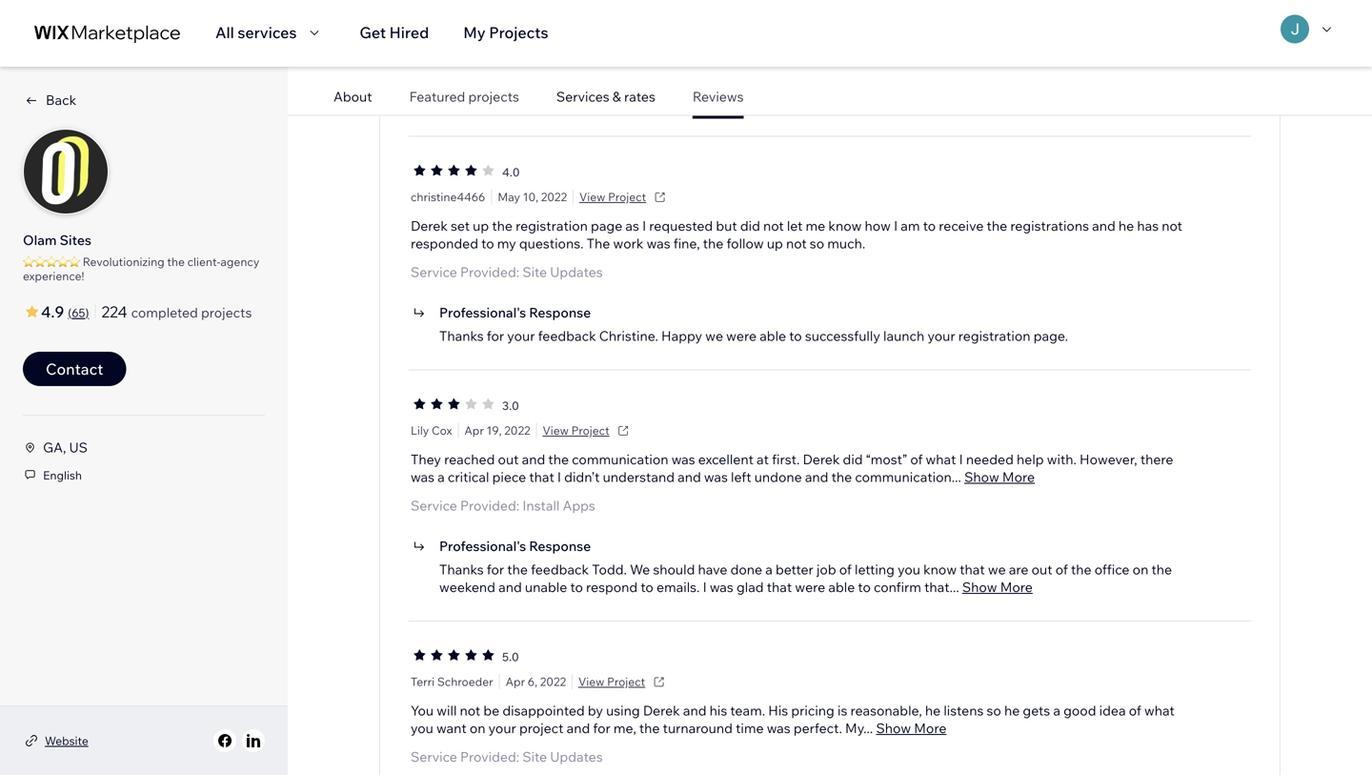 Task type: locate. For each thing, give the bounding box(es) containing it.
0 vertical spatial response
[[529, 71, 591, 87]]

response inside "professional's response thanks for your feedback christine. happy we were able to successfully launch your registration page."
[[529, 304, 591, 321]]

0 vertical spatial able
[[760, 328, 787, 344]]

derek
[[411, 217, 448, 234], [803, 451, 840, 468], [643, 702, 680, 719]]

and up piece at the bottom
[[522, 451, 546, 468]]

1 site from the top
[[523, 264, 547, 280]]

0 horizontal spatial we
[[706, 328, 724, 344]]

i down the have
[[703, 579, 707, 596]]

0 vertical spatial 2022
[[541, 190, 567, 204]]

johnsmith43233 image
[[1281, 15, 1310, 43]]

1 vertical spatial view
[[543, 423, 569, 438]]

featured projects
[[410, 88, 520, 105]]

much.
[[828, 235, 866, 252]]

1 vertical spatial my
[[846, 720, 864, 737]]

3.0
[[502, 399, 519, 413]]

view for thanks for your feedback christine. happy we were able to successfully launch your registration page.
[[580, 190, 606, 204]]

my projects
[[464, 23, 549, 42]]

to left my
[[482, 235, 494, 252]]

thanks inside professional's response thanks stephanie! it's been such a pleasure working with you!
[[440, 94, 484, 111]]

1 vertical spatial for
[[487, 561, 505, 578]]

confirm
[[874, 579, 922, 596]]

show more button down needed
[[965, 469, 1035, 486]]

registrations
[[1011, 217, 1090, 234]]

1 vertical spatial project
[[572, 423, 610, 438]]

view project up using
[[579, 675, 646, 689]]

0 vertical spatial did
[[741, 217, 761, 234]]

the inside olam sites ⭐⭐⭐⭐⭐ revolutionizing the client-agency experience!
[[167, 255, 185, 269]]

1 horizontal spatial my
[[846, 720, 864, 737]]

1 service provided: site updates from the top
[[411, 264, 603, 280]]

0 vertical spatial show
[[965, 469, 1000, 485]]

2 service from the top
[[411, 264, 458, 280]]

view project link up using
[[579, 673, 669, 690]]

contact button
[[23, 352, 126, 386]]

he left has
[[1119, 217, 1135, 234]]

1 vertical spatial response
[[529, 304, 591, 321]]

get hired
[[360, 23, 429, 42]]

4 provided: from the top
[[461, 749, 520, 765]]

provided: down my
[[461, 264, 520, 280]]

did
[[741, 217, 761, 234], [843, 451, 863, 468]]

not left the be
[[460, 702, 481, 719]]

1 vertical spatial apr
[[506, 675, 525, 689]]

you inside you will not be disappointed by using derek and his team.  his pricing is reasonable, he listens so he gets a good idea of what you want on your project and for me, the turnaround time was perfect.  my
[[411, 720, 434, 737]]

0 vertical spatial were
[[727, 328, 757, 344]]

2 vertical spatial 2022
[[540, 675, 566, 689]]

feedback up unable
[[531, 561, 589, 578]]

1 vertical spatial view project link
[[543, 422, 633, 439]]

and up turnaround
[[683, 702, 707, 719]]

2 vertical spatial show
[[877, 720, 912, 737]]

4.0
[[502, 165, 520, 179]]

were right happy
[[727, 328, 757, 344]]

1 horizontal spatial derek
[[643, 702, 680, 719]]

were inside "professional's response thanks for your feedback christine. happy we were able to successfully launch your registration page."
[[727, 328, 757, 344]]

a down they
[[438, 469, 445, 485]]

get
[[360, 23, 386, 42]]

was left fine,
[[647, 235, 671, 252]]

1 horizontal spatial so
[[987, 702, 1002, 719]]

with.
[[1048, 451, 1077, 468]]

2 response from the top
[[529, 304, 591, 321]]

0 vertical spatial feedback
[[538, 328, 597, 344]]

response up it's
[[529, 71, 591, 87]]

on inside you will not be disappointed by using derek and his team.  his pricing is reasonable, he listens so he gets a good idea of what you want on your project and for me, the turnaround time was perfect.  my
[[470, 720, 486, 737]]

1 horizontal spatial projects
[[469, 88, 520, 105]]

on right office at the bottom right of the page
[[1133, 561, 1149, 578]]

(
[[68, 306, 72, 320]]

0 vertical spatial view project
[[580, 190, 647, 204]]

1 vertical spatial projects
[[201, 304, 252, 321]]

so down me
[[810, 235, 825, 252]]

professional's inside "professional's response thanks for your feedback christine. happy we were able to successfully launch your registration page."
[[440, 304, 526, 321]]

0 horizontal spatial did
[[741, 217, 761, 234]]

was left the excellent
[[672, 451, 696, 468]]

0 horizontal spatial communication
[[572, 451, 669, 468]]

for down professional's response
[[487, 561, 505, 578]]

happy
[[662, 328, 703, 344]]

0 vertical spatial you
[[898, 561, 921, 578]]

derek inside you will not be disappointed by using derek and his team.  his pricing is reasonable, he listens so he gets a good idea of what you want on your project and for me, the turnaround time was perfect.  my
[[643, 702, 680, 719]]

i inside thanks for the feedback todd. we should have done a better job of letting you know that we are out of the office on the weekend and unable to respond to emails. i was glad that were able to confirm that
[[703, 579, 707, 596]]

show right "confirm"
[[963, 579, 998, 596]]

ecommerce
[[523, 30, 599, 47]]

projects down the agency
[[201, 304, 252, 321]]

me,
[[614, 720, 637, 737]]

provided: for 5.0
[[461, 749, 520, 765]]

2 vertical spatial view project link
[[579, 673, 669, 690]]

1 horizontal spatial were
[[796, 579, 826, 596]]

he left "gets"
[[1005, 702, 1020, 719]]

christine.
[[600, 328, 659, 344]]

0 vertical spatial site
[[523, 264, 547, 280]]

view project link for thanks for your feedback christine. happy we were able to successfully launch your registration page.
[[580, 188, 669, 206]]

show more for help
[[965, 469, 1035, 485]]

out inside they reached out and the communication was excellent at first. derek did "most" of what i needed help with.  however, there was a critical piece that i didn't understand and was left undone and the communication
[[498, 451, 519, 468]]

letting
[[855, 561, 895, 578]]

thanks up weekend at the left bottom of page
[[440, 561, 484, 578]]

0 horizontal spatial out
[[498, 451, 519, 468]]

option group for thanks for the feedback todd. we should have done a better job of letting you know that we are out of the office on the weekend and unable to respond to emails. i was glad that were able to confirm that
[[411, 395, 497, 416]]

"most"
[[866, 451, 908, 468]]

3 service from the top
[[411, 497, 458, 514]]

contact
[[46, 359, 103, 379]]

1 vertical spatial updates
[[550, 749, 603, 765]]

we inside thanks for the feedback todd. we should have done a better job of letting you know that we are out of the office on the weekend and unable to respond to emails. i was glad that were able to confirm that
[[989, 561, 1007, 578]]

1 vertical spatial know
[[924, 561, 957, 578]]

0 horizontal spatial so
[[810, 235, 825, 252]]

completed
[[131, 304, 198, 321]]

... for you
[[950, 579, 963, 596]]

service for 4.0
[[411, 264, 458, 280]]

view project for thanks for your feedback christine. happy we were able to successfully launch your registration page.
[[580, 190, 647, 204]]

and left unable
[[499, 579, 522, 596]]

3 thanks from the top
[[440, 561, 484, 578]]

and inside thanks for the feedback todd. we should have done a better job of letting you know that we are out of the office on the weekend and unable to respond to emails. i was glad that were able to confirm that
[[499, 579, 522, 596]]

updates down the
[[550, 264, 603, 280]]

2022 right 10,
[[541, 190, 567, 204]]

19,
[[487, 423, 502, 438]]

show for needed
[[965, 469, 1000, 485]]

for down by
[[593, 720, 611, 737]]

should
[[653, 561, 695, 578]]

2 vertical spatial ...
[[864, 720, 877, 737]]

1 vertical spatial show more button
[[963, 579, 1033, 596]]

2 thanks from the top
[[440, 328, 484, 344]]

derek up responded on the top left of the page
[[411, 217, 448, 234]]

did inside they reached out and the communication was excellent at first. derek did "most" of what i needed help with.  however, there was a critical piece that i didn't understand and was left undone and the communication
[[843, 451, 863, 468]]

such
[[612, 94, 642, 111]]

service down want
[[411, 749, 458, 765]]

response for it's
[[529, 71, 591, 87]]

more down listens
[[915, 720, 947, 737]]

professional's
[[440, 71, 526, 87], [440, 304, 526, 321], [440, 538, 526, 555]]

projects inside 224 completed projects
[[201, 304, 252, 321]]

1 professional's from the top
[[440, 71, 526, 87]]

0 vertical spatial out
[[498, 451, 519, 468]]

show more down reasonable,
[[877, 720, 947, 737]]

better
[[776, 561, 814, 578]]

not down let
[[787, 235, 807, 252]]

0 vertical spatial what
[[926, 451, 957, 468]]

2 horizontal spatial he
[[1119, 217, 1135, 234]]

65
[[72, 306, 85, 320]]

projects right featured
[[469, 88, 520, 105]]

was inside derek set up the registration page as i requested but did not let me know how i am to receive the registrations and he has not responded to my questions.  the work was fine, the follow up not so much.
[[647, 235, 671, 252]]

option group up cox
[[411, 395, 497, 416]]

1 horizontal spatial did
[[843, 451, 863, 468]]

launch
[[884, 328, 925, 344]]

1 vertical spatial did
[[843, 451, 863, 468]]

1 horizontal spatial you
[[898, 561, 921, 578]]

of
[[911, 451, 923, 468], [840, 561, 852, 578], [1056, 561, 1069, 578], [1130, 702, 1142, 719]]

the inside you will not be disappointed by using derek and his team.  his pricing is reasonable, he listens so he gets a good idea of what you want on your project and for me, the turnaround time was perfect.  my
[[640, 720, 660, 737]]

view
[[580, 190, 606, 204], [543, 423, 569, 438], [579, 675, 605, 689]]

to left successfully
[[790, 328, 803, 344]]

requested
[[650, 217, 713, 234]]

get hired link
[[360, 21, 429, 44]]

1 thanks from the top
[[440, 94, 484, 111]]

good
[[1064, 702, 1097, 719]]

that inside they reached out and the communication was excellent at first. derek did "most" of what i needed help with.  however, there was a critical piece that i didn't understand and was left undone and the communication
[[529, 469, 555, 485]]

3 response from the top
[[529, 538, 591, 555]]

0 vertical spatial so
[[810, 235, 825, 252]]

0 vertical spatial we
[[706, 328, 724, 344]]

excellent
[[699, 451, 754, 468]]

feedback left christine.
[[538, 328, 597, 344]]

up right follow on the right top of the page
[[767, 235, 784, 252]]

0 vertical spatial my
[[464, 23, 486, 42]]

0 vertical spatial service provided: site updates
[[411, 264, 603, 280]]

0 horizontal spatial registration
[[516, 217, 588, 234]]

was down the have
[[710, 579, 734, 596]]

professional's down my
[[440, 304, 526, 321]]

gets
[[1023, 702, 1051, 719]]

out inside thanks for the feedback todd. we should have done a better job of letting you know that we are out of the office on the weekend and unable to respond to emails. i was glad that were able to confirm that
[[1032, 561, 1053, 578]]

1 horizontal spatial on
[[1133, 561, 1149, 578]]

1 provided: from the top
[[461, 30, 520, 47]]

... for reasonable,
[[864, 720, 877, 737]]

1 vertical spatial ...
[[950, 579, 963, 596]]

a right the "done"
[[766, 561, 773, 578]]

registration inside "professional's response thanks for your feedback christine. happy we were able to successfully launch your registration page."
[[959, 328, 1031, 344]]

1 horizontal spatial he
[[1005, 702, 1020, 719]]

2 vertical spatial thanks
[[440, 561, 484, 578]]

0 horizontal spatial you
[[411, 720, 434, 737]]

did up follow on the right top of the page
[[741, 217, 761, 234]]

2 vertical spatial project
[[607, 675, 646, 689]]

site
[[523, 264, 547, 280], [523, 749, 547, 765]]

know right letting on the right of page
[[924, 561, 957, 578]]

listens
[[944, 702, 984, 719]]

view for thanks for the feedback todd. we should have done a better job of letting you know that we are out of the office on the weekend and unable to respond to emails. i was glad that were able to confirm that
[[543, 423, 569, 438]]

1 horizontal spatial out
[[1032, 561, 1053, 578]]

was inside you will not be disappointed by using derek and his team.  his pricing is reasonable, he listens so he gets a good idea of what you want on your project and for me, the turnaround time was perfect.  my
[[767, 720, 791, 737]]

we inside "professional's response thanks for your feedback christine. happy we were able to successfully launch your registration page."
[[706, 328, 724, 344]]

provided: for 3.0
[[461, 497, 520, 514]]

response up unable
[[529, 538, 591, 555]]

option group
[[411, 162, 497, 183], [411, 395, 497, 416], [411, 647, 497, 668]]

registration inside derek set up the registration page as i requested but did not let me know how i am to receive the registrations and he has not responded to my questions.  the work was fine, the follow up not so much.
[[516, 217, 588, 234]]

show more button down reasonable,
[[877, 720, 947, 737]]

not right has
[[1163, 217, 1183, 234]]

1 horizontal spatial able
[[829, 579, 856, 596]]

was inside thanks for the feedback todd. we should have done a better job of letting you know that we are out of the office on the weekend and unable to respond to emails. i was glad that were able to confirm that
[[710, 579, 734, 596]]

be
[[484, 702, 500, 719]]

the up my
[[492, 217, 513, 234]]

0 horizontal spatial website
[[45, 734, 88, 748]]

2022 for thanks for your feedback christine. happy we were able to successfully launch your registration page.
[[541, 190, 567, 204]]

1 response from the top
[[529, 71, 591, 87]]

4 service from the top
[[411, 749, 458, 765]]

you down the you
[[411, 720, 434, 737]]

2022
[[541, 190, 567, 204], [505, 423, 531, 438], [540, 675, 566, 689]]

the left client-
[[167, 255, 185, 269]]

1 horizontal spatial we
[[989, 561, 1007, 578]]

professional's up featured projects
[[440, 71, 526, 87]]

he
[[1119, 217, 1135, 234], [926, 702, 941, 719], [1005, 702, 1020, 719]]

show more down are
[[963, 579, 1033, 596]]

0 horizontal spatial my
[[464, 23, 486, 42]]

out right are
[[1032, 561, 1053, 578]]

not
[[764, 217, 784, 234], [1163, 217, 1183, 234], [787, 235, 807, 252], [460, 702, 481, 719]]

1 vertical spatial up
[[767, 235, 784, 252]]

1 horizontal spatial know
[[924, 561, 957, 578]]

response down questions.
[[529, 304, 591, 321]]

christine4466
[[411, 190, 486, 204]]

was
[[647, 235, 671, 252], [672, 451, 696, 468], [411, 469, 435, 485], [705, 469, 728, 485], [710, 579, 734, 596], [767, 720, 791, 737]]

of right the "most"
[[911, 451, 923, 468]]

0 horizontal spatial apr
[[465, 423, 484, 438]]

... for what
[[952, 469, 965, 485]]

thanks for the feedback todd. we should have done a better job of letting you know that we are out of the office on the weekend and unable to respond to emails. i was glad that were able to confirm that
[[440, 561, 1173, 596]]

derek inside derek set up the registration page as i requested but did not let me know how i am to receive the registrations and he has not responded to my questions.  the work was fine, the follow up not so much.
[[411, 217, 448, 234]]

1 vertical spatial we
[[989, 561, 1007, 578]]

derek inside they reached out and the communication was excellent at first. derek did "most" of what i needed help with.  however, there was a critical piece that i didn't understand and was left undone and the communication
[[803, 451, 840, 468]]

view project link up as
[[580, 188, 669, 206]]

show more button for help
[[965, 469, 1035, 486]]

website
[[602, 30, 653, 47], [45, 734, 88, 748]]

stephanie!
[[487, 94, 554, 111]]

0 vertical spatial view
[[580, 190, 606, 204]]

are
[[1010, 561, 1029, 578]]

3 professional's from the top
[[440, 538, 526, 555]]

as
[[626, 217, 640, 234]]

view project link
[[580, 188, 669, 206], [543, 422, 633, 439], [579, 673, 669, 690]]

on inside thanks for the feedback todd. we should have done a better job of letting you know that we are out of the office on the weekend and unable to respond to emails. i was glad that were able to confirm that
[[1133, 561, 1149, 578]]

0 vertical spatial derek
[[411, 217, 448, 234]]

1 updates from the top
[[550, 264, 603, 280]]

your down the be
[[489, 720, 517, 737]]

however,
[[1080, 451, 1138, 468]]

updates down project
[[550, 749, 603, 765]]

2 updates from the top
[[550, 749, 603, 765]]

view up by
[[579, 675, 605, 689]]

out up piece at the bottom
[[498, 451, 519, 468]]

that
[[529, 469, 555, 485], [960, 561, 986, 578], [767, 579, 793, 596], [925, 579, 950, 596]]

service provided: site updates
[[411, 264, 603, 280], [411, 749, 603, 765]]

0 vertical spatial apr
[[465, 423, 484, 438]]

0 vertical spatial on
[[1133, 561, 1149, 578]]

0 vertical spatial thanks
[[440, 94, 484, 111]]

0 vertical spatial registration
[[516, 217, 588, 234]]

experience!
[[23, 269, 84, 283]]

piece
[[493, 469, 526, 485]]

thanks inside thanks for the feedback todd. we should have done a better job of letting you know that we are out of the office on the weekend and unable to respond to emails. i was glad that were able to confirm that
[[440, 561, 484, 578]]

not inside you will not be disappointed by using derek and his team.  his pricing is reasonable, he listens so he gets a good idea of what you want on your project and for me, the turnaround time was perfect.  my
[[460, 702, 481, 719]]

2 provided: from the top
[[461, 264, 520, 280]]

service down critical at the bottom of the page
[[411, 497, 458, 514]]

2 vertical spatial response
[[529, 538, 591, 555]]

1 vertical spatial show more
[[963, 579, 1033, 596]]

2 vertical spatial show more button
[[877, 720, 947, 737]]

a right such
[[645, 94, 652, 111]]

questions.
[[519, 235, 584, 252]]

professional's inside professional's response thanks stephanie! it's been such a pleasure working with you!
[[440, 71, 526, 87]]

1 vertical spatial registration
[[959, 328, 1031, 344]]

what right idea
[[1145, 702, 1175, 719]]

2 service provided: site updates from the top
[[411, 749, 603, 765]]

view project up didn't
[[543, 423, 610, 438]]

show down needed
[[965, 469, 1000, 485]]

so right listens
[[987, 702, 1002, 719]]

2 vertical spatial option group
[[411, 647, 497, 668]]

communication down the "most"
[[856, 469, 952, 485]]

services & rates
[[557, 88, 656, 105]]

to
[[924, 217, 936, 234], [482, 235, 494, 252], [790, 328, 803, 344], [571, 579, 583, 596], [641, 579, 654, 596], [859, 579, 871, 596]]

fine,
[[674, 235, 700, 252]]

2 site from the top
[[523, 749, 547, 765]]

1 vertical spatial out
[[1032, 561, 1053, 578]]

and right undone
[[805, 469, 829, 485]]

that left are
[[960, 561, 986, 578]]

he left listens
[[926, 702, 941, 719]]

derek right the first.
[[803, 451, 840, 468]]

1 vertical spatial site
[[523, 749, 547, 765]]

have
[[698, 561, 728, 578]]

0 vertical spatial more
[[1003, 469, 1035, 485]]

rates
[[625, 88, 656, 105]]

0 vertical spatial show more
[[965, 469, 1035, 485]]

1 horizontal spatial communication
[[856, 469, 952, 485]]

we right happy
[[706, 328, 724, 344]]

my
[[464, 23, 486, 42], [846, 720, 864, 737]]

about
[[334, 88, 372, 105]]

show more down needed
[[965, 469, 1035, 485]]

follow
[[727, 235, 764, 252]]

and down the excellent
[[678, 469, 702, 485]]

1 vertical spatial more
[[1001, 579, 1033, 596]]

that right "confirm"
[[925, 579, 950, 596]]

apr for out
[[465, 423, 484, 438]]

1 vertical spatial derek
[[803, 451, 840, 468]]

thanks inside "professional's response thanks for your feedback christine. happy we were able to successfully launch your registration page."
[[440, 328, 484, 344]]

1 option group from the top
[[411, 162, 497, 183]]

communication up understand
[[572, 451, 669, 468]]

1 vertical spatial show
[[963, 579, 998, 596]]

the right me,
[[640, 720, 660, 737]]

1 horizontal spatial apr
[[506, 675, 525, 689]]

provided: down piece at the bottom
[[461, 497, 520, 514]]

0 vertical spatial know
[[829, 217, 862, 234]]

site down questions.
[[523, 264, 547, 280]]

1 horizontal spatial what
[[1145, 702, 1175, 719]]

0 vertical spatial option group
[[411, 162, 497, 183]]

a inside you will not be disappointed by using derek and his team.  his pricing is reasonable, he listens so he gets a good idea of what you want on your project and for me, the turnaround time was perfect.  my
[[1054, 702, 1061, 719]]

up right set
[[473, 217, 489, 234]]

provided: for 4.0
[[461, 264, 520, 280]]

0 vertical spatial show more button
[[965, 469, 1035, 486]]

for inside "professional's response thanks for your feedback christine. happy we were able to successfully launch your registration page."
[[487, 328, 505, 344]]

0 vertical spatial view project link
[[580, 188, 669, 206]]

3 provided: from the top
[[461, 497, 520, 514]]

0 vertical spatial website
[[602, 30, 653, 47]]

and
[[1093, 217, 1116, 234], [522, 451, 546, 468], [678, 469, 702, 485], [805, 469, 829, 485], [499, 579, 522, 596], [683, 702, 707, 719], [567, 720, 590, 737]]

2 professional's from the top
[[440, 304, 526, 321]]

you!
[[794, 94, 820, 111]]

project up using
[[607, 675, 646, 689]]

view up page
[[580, 190, 606, 204]]

0 vertical spatial ...
[[952, 469, 965, 485]]

2 option group from the top
[[411, 395, 497, 416]]

2 vertical spatial more
[[915, 720, 947, 737]]

you up "confirm"
[[898, 561, 921, 578]]

at
[[757, 451, 769, 468]]

0 horizontal spatial what
[[926, 451, 957, 468]]

response inside professional's response thanks stephanie! it's been such a pleasure working with you!
[[529, 71, 591, 87]]

1 vertical spatial professional's
[[440, 304, 526, 321]]

on down the be
[[470, 720, 486, 737]]

up
[[473, 217, 489, 234], [767, 235, 784, 252]]

more for so
[[915, 720, 947, 737]]

that down better
[[767, 579, 793, 596]]

more down help
[[1003, 469, 1035, 485]]

were
[[727, 328, 757, 344], [796, 579, 826, 596]]

1 vertical spatial 2022
[[505, 423, 531, 438]]

view up didn't
[[543, 423, 569, 438]]

service provided: site updates for may 10, 2022
[[411, 264, 603, 280]]

job
[[817, 561, 837, 578]]

1 vertical spatial website
[[45, 734, 88, 748]]

1 vertical spatial on
[[470, 720, 486, 737]]

were inside thanks for the feedback todd. we should have done a better job of letting you know that we are out of the office on the weekend and unable to respond to emails. i was glad that were able to confirm that
[[796, 579, 826, 596]]

service provided: site updates down project
[[411, 749, 603, 765]]

2022 right '6,'
[[540, 675, 566, 689]]

for inside you will not be disappointed by using derek and his team.  his pricing is reasonable, he listens so he gets a good idea of what you want on your project and for me, the turnaround time was perfect.  my
[[593, 720, 611, 737]]



Task type: describe. For each thing, give the bounding box(es) containing it.
0 horizontal spatial he
[[926, 702, 941, 719]]

apr for not
[[506, 675, 525, 689]]

the right receive
[[987, 217, 1008, 234]]

so inside you will not be disappointed by using derek and his team.  his pricing is reasonable, he listens so he gets a good idea of what you want on your project and for me, the turnaround time was perfect.  my
[[987, 702, 1002, 719]]

to down letting on the right of page
[[859, 579, 871, 596]]

and inside derek set up the registration page as i requested but did not let me know how i am to receive the registrations and he has not responded to my questions.  the work was fine, the follow up not so much.
[[1093, 217, 1116, 234]]

6,
[[528, 675, 538, 689]]

professional's response thanks for your feedback christine. happy we were able to successfully launch your registration page.
[[440, 304, 1069, 344]]

site for 6,
[[523, 749, 547, 765]]

turnaround
[[663, 720, 733, 737]]

service provided: site updates for apr 6, 2022
[[411, 749, 603, 765]]

updates for apr 6, 2022
[[550, 749, 603, 765]]

cox
[[432, 423, 452, 438]]

pleasure
[[655, 94, 709, 111]]

know inside derek set up the registration page as i requested but did not let me know how i am to receive the registrations and he has not responded to my questions.  the work was fine, the follow up not so much.
[[829, 217, 862, 234]]

reasonable,
[[851, 702, 923, 719]]

professional's for stephanie!
[[440, 71, 526, 87]]

it's
[[557, 94, 575, 111]]

terri
[[411, 675, 435, 689]]

4.9
[[41, 302, 64, 321]]

0 vertical spatial up
[[473, 217, 489, 234]]

ga, us
[[43, 439, 88, 456]]

the left office at the bottom right of the page
[[1072, 561, 1092, 578]]

project for thanks for the feedback todd. we should have done a better job of letting you know that we are out of the office on the weekend and unable to respond to emails. i was glad that were able to confirm that
[[572, 423, 610, 438]]

show for listens
[[877, 720, 912, 737]]

he inside derek set up the registration page as i requested but did not let me know how i am to receive the registrations and he has not responded to my questions.  the work was fine, the follow up not so much.
[[1119, 217, 1135, 234]]

my projects link
[[464, 21, 549, 44]]

english
[[43, 468, 82, 482]]

not left let
[[764, 217, 784, 234]]

updates for may 10, 2022
[[550, 264, 603, 280]]

more for help
[[1003, 469, 1035, 485]]

option group for thanks for your feedback christine. happy we were able to successfully launch your registration page.
[[411, 162, 497, 183]]

to inside "professional's response thanks for your feedback christine. happy we were able to successfully launch your registration page."
[[790, 328, 803, 344]]

work
[[614, 235, 644, 252]]

critical
[[448, 469, 490, 485]]

working
[[712, 94, 762, 111]]

we
[[630, 561, 650, 578]]

reviews link
[[693, 88, 744, 105]]

show more for so
[[877, 720, 947, 737]]

&
[[613, 88, 622, 105]]

2022 for thanks for the feedback todd. we should have done a better job of letting you know that we are out of the office on the weekend and unable to respond to emails. i was glad that were able to confirm that
[[505, 423, 531, 438]]

his
[[769, 702, 789, 719]]

understand
[[603, 469, 675, 485]]

they reached out and the communication was excellent at first. derek did "most" of what i needed help with.  however, there was a critical piece that i didn't understand and was left undone and the communication
[[411, 451, 1174, 485]]

am
[[901, 217, 921, 234]]

feedback inside "professional's response thanks for your feedback christine. happy we were able to successfully launch your registration page."
[[538, 328, 597, 344]]

lily cox
[[411, 423, 452, 438]]

service provided: install apps
[[411, 497, 596, 514]]

know inside thanks for the feedback todd. we should have done a better job of letting you know that we are out of the office on the weekend and unable to respond to emails. i was glad that were able to confirm that
[[924, 561, 957, 578]]

project
[[520, 720, 564, 737]]

response for your
[[529, 304, 591, 321]]

emails.
[[657, 579, 700, 596]]

of inside you will not be disappointed by using derek and his team.  his pricing is reasonable, he listens so he gets a good idea of what you want on your project and for me, the turnaround time was perfect.  my
[[1130, 702, 1142, 719]]

all services
[[215, 23, 297, 42]]

help
[[1017, 451, 1045, 468]]

the right undone
[[832, 469, 853, 485]]

revolutionizing
[[83, 255, 165, 269]]

the down but
[[703, 235, 724, 252]]

your up "3.0"
[[508, 328, 535, 344]]

what inside you will not be disappointed by using derek and his team.  his pricing is reasonable, he listens so he gets a good idea of what you want on your project and for me, the turnaround time was perfect.  my
[[1145, 702, 1175, 719]]

show more button for so
[[877, 720, 947, 737]]

service provided: ecommerce website
[[411, 30, 653, 47]]

a inside thanks for the feedback todd. we should have done a better job of letting you know that we are out of the office on the weekend and unable to respond to emails. i was glad that were able to confirm that
[[766, 561, 773, 578]]

3 option group from the top
[[411, 647, 497, 668]]

of right are
[[1056, 561, 1069, 578]]

want
[[437, 720, 467, 737]]

so inside derek set up the registration page as i requested but did not let me know how i am to receive the registrations and he has not responded to my questions.  the work was fine, the follow up not so much.
[[810, 235, 825, 252]]

my
[[497, 235, 516, 252]]

was down the excellent
[[705, 469, 728, 485]]

you will not be disappointed by using derek and his team.  his pricing is reasonable, he listens so he gets a good idea of what you want on your project and for me, the turnaround time was perfect.  my
[[411, 702, 1175, 737]]

derek set up the registration page as i requested but did not let me know how i am to receive the registrations and he has not responded to my questions.  the work was fine, the follow up not so much.
[[411, 217, 1183, 252]]

project for thanks for your feedback christine. happy we were able to successfully launch your registration page.
[[608, 190, 647, 204]]

receive
[[939, 217, 984, 234]]

my inside you will not be disappointed by using derek and his team.  his pricing is reasonable, he listens so he gets a good idea of what you want on your project and for me, the turnaround time was perfect.  my
[[846, 720, 864, 737]]

back button
[[23, 92, 76, 109]]

2 vertical spatial view
[[579, 675, 605, 689]]

how
[[865, 217, 891, 234]]

perfect.
[[794, 720, 843, 737]]

let
[[787, 217, 803, 234]]

may 10, 2022
[[498, 190, 567, 204]]

by
[[588, 702, 603, 719]]

ga,
[[43, 439, 66, 456]]

hired
[[390, 23, 429, 42]]

a inside professional's response thanks stephanie! it's been such a pleasure working with you!
[[645, 94, 652, 111]]

the right office at the bottom right of the page
[[1152, 561, 1173, 578]]

services
[[238, 23, 297, 42]]

may
[[498, 190, 521, 204]]

to down we
[[641, 579, 654, 596]]

been
[[578, 94, 609, 111]]

did inside derek set up the registration page as i requested but did not let me know how i am to receive the registrations and he has not responded to my questions.  the work was fine, the follow up not so much.
[[741, 217, 761, 234]]

thanks for professional's response thanks for your feedback christine. happy we were able to successfully launch your registration page.
[[440, 328, 484, 344]]

for inside thanks for the feedback todd. we should have done a better job of letting you know that we are out of the office on the weekend and unable to respond to emails. i was glad that were able to confirm that
[[487, 561, 505, 578]]

first.
[[772, 451, 800, 468]]

10,
[[523, 190, 539, 204]]

1 service from the top
[[411, 30, 458, 47]]

of right job
[[840, 561, 852, 578]]

what inside they reached out and the communication was excellent at first. derek did "most" of what i needed help with.  however, there was a critical piece that i didn't understand and was left undone and the communication
[[926, 451, 957, 468]]

view project for thanks for the feedback todd. we should have done a better job of letting you know that we are out of the office on the weekend and unable to respond to emails. i was glad that were able to confirm that
[[543, 423, 610, 438]]

olam
[[23, 232, 57, 248]]

team.
[[731, 702, 766, 719]]

224
[[101, 302, 127, 321]]

they
[[411, 451, 441, 468]]

done
[[731, 561, 763, 578]]

1 horizontal spatial website
[[602, 30, 653, 47]]

a inside they reached out and the communication was excellent at first. derek did "most" of what i needed help with.  however, there was a critical piece that i didn't understand and was left undone and the communication
[[438, 469, 445, 485]]

sites
[[60, 232, 91, 248]]

my inside my projects "link"
[[464, 23, 486, 42]]

professional's for for
[[440, 304, 526, 321]]

service for 5.0
[[411, 749, 458, 765]]

your right launch
[[928, 328, 956, 344]]

thanks for professional's response thanks stephanie! it's been such a pleasure working with you!
[[440, 94, 484, 111]]

lily
[[411, 423, 429, 438]]

i left didn't
[[558, 469, 562, 485]]

your inside you will not be disappointed by using derek and his team.  his pricing is reasonable, he listens so he gets a good idea of what you want on your project and for me, the turnaround time was perfect.  my
[[489, 720, 517, 737]]

has
[[1138, 217, 1160, 234]]

the down professional's response
[[508, 561, 528, 578]]

professional's response thanks stephanie! it's been such a pleasure working with you!
[[440, 71, 820, 111]]

the
[[587, 235, 611, 252]]

olam sites image
[[24, 130, 108, 214]]

client-
[[187, 255, 221, 269]]

set
[[451, 217, 470, 234]]

will
[[437, 702, 457, 719]]

respond
[[586, 579, 638, 596]]

site for 10,
[[523, 264, 547, 280]]

service for 3.0
[[411, 497, 458, 514]]

services
[[557, 88, 610, 105]]

idea
[[1100, 702, 1127, 719]]

i left needed
[[960, 451, 964, 468]]

responded
[[411, 235, 479, 252]]

view project link for thanks for the feedback todd. we should have done a better job of letting you know that we are out of the office on the weekend and unable to respond to emails. i was glad that were able to confirm that
[[543, 422, 633, 439]]

glad
[[737, 579, 764, 596]]

using
[[606, 702, 640, 719]]

schroeder
[[437, 675, 494, 689]]

to right "am"
[[924, 217, 936, 234]]

feedback inside thanks for the feedback todd. we should have done a better job of letting you know that we are out of the office on the weekend and unable to respond to emails. i was glad that were able to confirm that
[[531, 561, 589, 578]]

able inside thanks for the feedback todd. we should have done a better job of letting you know that we are out of the office on the weekend and unable to respond to emails. i was glad that were able to confirm that
[[829, 579, 856, 596]]

5.0
[[502, 650, 519, 664]]

0 vertical spatial projects
[[469, 88, 520, 105]]

i left "am"
[[894, 217, 898, 234]]

unable
[[525, 579, 568, 596]]

but
[[716, 217, 738, 234]]

projects
[[489, 23, 549, 42]]

all services button
[[215, 21, 325, 44]]

services & rates link
[[557, 88, 656, 105]]

2 vertical spatial view project
[[579, 675, 646, 689]]

the up didn't
[[549, 451, 569, 468]]

you inside thanks for the feedback todd. we should have done a better job of letting you know that we are out of the office on the weekend and unable to respond to emails. i was glad that were able to confirm that
[[898, 561, 921, 578]]

apps
[[563, 497, 596, 514]]

able inside "professional's response thanks for your feedback christine. happy we were able to successfully launch your registration page."
[[760, 328, 787, 344]]

to right unable
[[571, 579, 583, 596]]

is
[[838, 702, 848, 719]]

and down by
[[567, 720, 590, 737]]

i right as
[[643, 217, 647, 234]]

needed
[[967, 451, 1014, 468]]

of inside they reached out and the communication was excellent at first. derek did "most" of what i needed help with.  however, there was a critical piece that i didn't understand and was left undone and the communication
[[911, 451, 923, 468]]

was down they
[[411, 469, 435, 485]]

0 vertical spatial communication
[[572, 451, 669, 468]]

terri schroeder
[[411, 675, 494, 689]]

install
[[523, 497, 560, 514]]



Task type: vqa. For each thing, say whether or not it's contained in the screenshot.
should
yes



